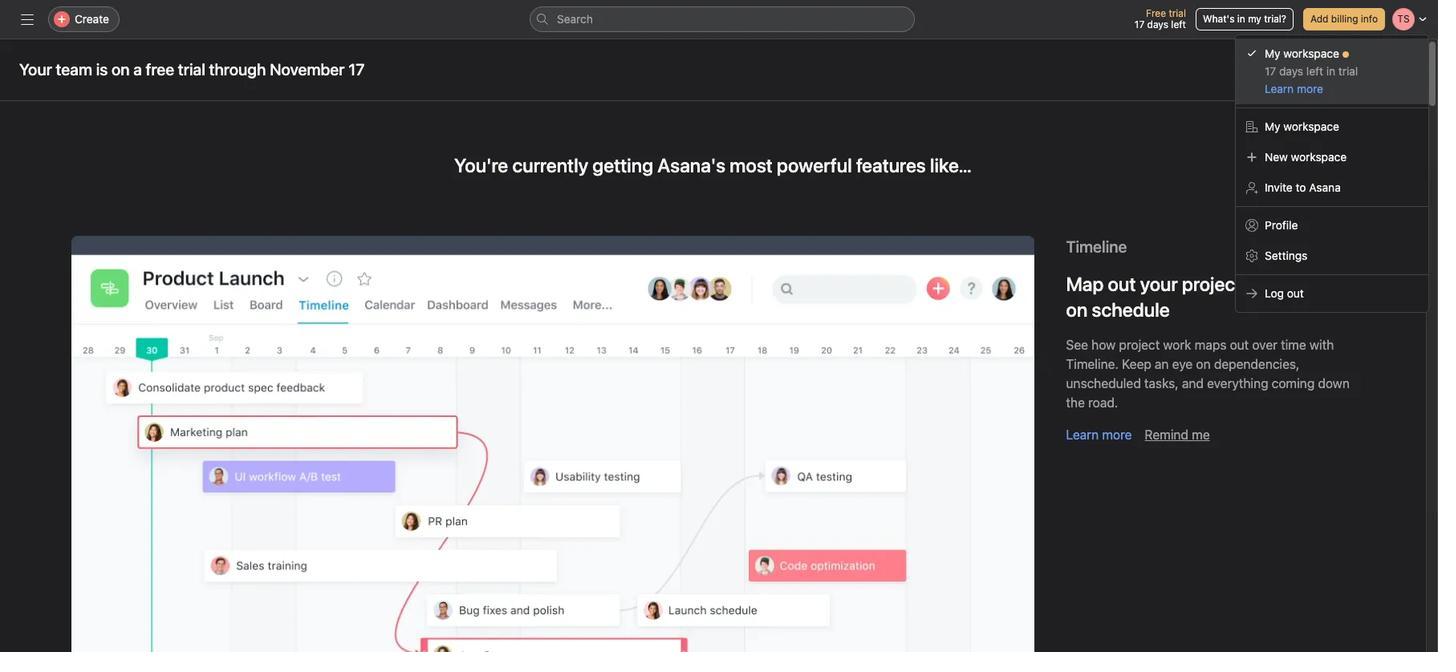 Task type: describe. For each thing, give the bounding box(es) containing it.
see how project work maps out over time with timeline. keep an eye on dependencies, unscheduled tasks, and everything coming down the road.
[[1066, 338, 1350, 410]]

timeline
[[1066, 238, 1127, 256]]

out inside see how project work maps out over time with timeline. keep an eye on dependencies, unscheduled tasks, and everything coming down the road.
[[1230, 338, 1249, 352]]

search button
[[530, 6, 915, 32]]

log out
[[1265, 287, 1304, 300]]

tasks,
[[1144, 376, 1179, 391]]

invite to asana
[[1265, 181, 1341, 194]]

2 my workspace from the top
[[1265, 120, 1339, 133]]

you're
[[454, 154, 508, 177]]

what's
[[1203, 13, 1235, 25]]

add
[[1311, 13, 1329, 25]]

map out your project plan to stay on schedule
[[1066, 273, 1344, 321]]

your
[[1140, 273, 1178, 295]]

me
[[1192, 428, 1210, 442]]

1 horizontal spatial learn more button
[[1265, 82, 1323, 96]]

trial inside free trial 17 days left
[[1169, 7, 1186, 19]]

timeline.
[[1066, 357, 1119, 372]]

radio item containing my workspace
[[1236, 39, 1429, 104]]

over
[[1252, 338, 1278, 352]]

create
[[75, 12, 109, 26]]

plan
[[1246, 273, 1283, 295]]

eye
[[1172, 357, 1193, 372]]

powerful
[[777, 154, 852, 177]]

team
[[56, 60, 92, 79]]

now
[[1375, 63, 1396, 76]]

the
[[1066, 396, 1085, 410]]

invite
[[1265, 181, 1293, 194]]

days inside 17 days left in trial learn more
[[1279, 64, 1303, 78]]

billing
[[1331, 13, 1358, 25]]

0 vertical spatial workspace
[[1284, 47, 1339, 60]]

unscheduled
[[1066, 376, 1141, 391]]

log
[[1265, 287, 1284, 300]]

with
[[1310, 338, 1334, 352]]

a
[[133, 60, 142, 79]]

learn more
[[1066, 428, 1132, 442]]

workspace inside my workspace link
[[1284, 120, 1339, 133]]

your
[[19, 60, 52, 79]]

keep
[[1122, 357, 1152, 372]]

everything
[[1207, 376, 1268, 391]]

getting
[[593, 154, 653, 177]]

remind me button
[[1145, 425, 1210, 445]]

maps
[[1195, 338, 1227, 352]]

free trial 17 days left
[[1135, 7, 1186, 30]]

on inside see how project work maps out over time with timeline. keep an eye on dependencies, unscheduled tasks, and everything coming down the road.
[[1196, 357, 1211, 372]]

work
[[1163, 338, 1191, 352]]

see
[[1066, 338, 1088, 352]]

and
[[1182, 376, 1204, 391]]

0 horizontal spatial learn more button
[[1066, 425, 1132, 445]]

ts button
[[1392, 5, 1429, 34]]

coming
[[1272, 376, 1315, 391]]

features like…
[[856, 154, 972, 177]]

in inside 17 days left in trial learn more
[[1326, 64, 1336, 78]]

more inside 17 days left in trial learn more
[[1297, 82, 1323, 96]]

your team is on a free trial through november 17
[[19, 60, 365, 79]]

ts
[[1398, 13, 1410, 25]]

out for map
[[1108, 273, 1136, 295]]



Task type: vqa. For each thing, say whether or not it's contained in the screenshot.
coming
yes



Task type: locate. For each thing, give the bounding box(es) containing it.
1 horizontal spatial more
[[1297, 82, 1323, 96]]

more up my workspace link
[[1297, 82, 1323, 96]]

profile
[[1265, 218, 1298, 232]]

how
[[1092, 338, 1116, 352]]

0 vertical spatial days
[[1147, 18, 1168, 30]]

asana's
[[658, 154, 726, 177]]

what's in my trial?
[[1203, 13, 1286, 25]]

1 horizontal spatial trial
[[1169, 7, 1186, 19]]

0 vertical spatial my workspace
[[1265, 47, 1339, 60]]

1 horizontal spatial 17
[[1265, 64, 1276, 78]]

17
[[1135, 18, 1145, 30], [1265, 64, 1276, 78]]

out left over
[[1230, 338, 1249, 352]]

my workspace
[[1265, 47, 1339, 60], [1265, 120, 1339, 133]]

out
[[1108, 273, 1136, 295], [1287, 287, 1304, 300], [1230, 338, 1249, 352]]

0 vertical spatial left
[[1171, 18, 1186, 30]]

free
[[1146, 7, 1166, 19]]

workspace up asana on the top of the page
[[1291, 150, 1347, 164]]

learn up my workspace link
[[1265, 82, 1294, 96]]

1 vertical spatial left
[[1306, 64, 1323, 78]]

an
[[1155, 357, 1169, 372]]

0 horizontal spatial on
[[111, 60, 130, 79]]

more down the road.
[[1102, 428, 1132, 442]]

0 vertical spatial on
[[111, 60, 130, 79]]

my workspace link
[[1236, 112, 1429, 142]]

my workspace up 17 days left in trial learn more
[[1265, 47, 1339, 60]]

in inside button
[[1237, 13, 1245, 25]]

1 vertical spatial my workspace
[[1265, 120, 1339, 133]]

to right log
[[1287, 273, 1304, 295]]

create button
[[48, 6, 120, 32]]

1 vertical spatial more
[[1102, 428, 1132, 442]]

project inside map out your project plan to stay on schedule
[[1182, 273, 1242, 295]]

project
[[1182, 273, 1242, 295], [1119, 338, 1160, 352]]

left inside free trial 17 days left
[[1171, 18, 1186, 30]]

dependencies,
[[1214, 357, 1300, 372]]

learn more button down the road.
[[1066, 425, 1132, 445]]

left
[[1171, 18, 1186, 30], [1306, 64, 1323, 78]]

17 left free
[[1135, 18, 1145, 30]]

0 horizontal spatial more
[[1102, 428, 1132, 442]]

info
[[1361, 13, 1378, 25]]

0 horizontal spatial project
[[1119, 338, 1160, 352]]

remind
[[1145, 428, 1189, 442]]

search
[[557, 12, 593, 26]]

17 down trial?
[[1265, 64, 1276, 78]]

0 vertical spatial more
[[1297, 82, 1323, 96]]

remind me
[[1145, 428, 1210, 442]]

learn
[[1265, 82, 1294, 96], [1066, 428, 1099, 442]]

2 horizontal spatial trial
[[1339, 64, 1358, 78]]

november 17
[[270, 60, 365, 79]]

currently
[[512, 154, 588, 177]]

0 horizontal spatial trial
[[178, 60, 205, 79]]

learn down the
[[1066, 428, 1099, 442]]

workspace
[[1284, 47, 1339, 60], [1284, 120, 1339, 133], [1291, 150, 1347, 164]]

project up the keep
[[1119, 338, 1160, 352]]

days inside free trial 17 days left
[[1147, 18, 1168, 30]]

17 days left in trial learn more
[[1265, 64, 1358, 96]]

1 vertical spatial learn more button
[[1066, 425, 1132, 445]]

1 vertical spatial to
[[1287, 273, 1304, 295]]

1 horizontal spatial left
[[1306, 64, 1323, 78]]

add billing info button
[[1303, 8, 1385, 30]]

in
[[1237, 13, 1245, 25], [1326, 64, 1336, 78]]

on schedule
[[1066, 299, 1170, 321]]

2 vertical spatial workspace
[[1291, 150, 1347, 164]]

17 inside 17 days left in trial learn more
[[1265, 64, 1276, 78]]

1 vertical spatial my
[[1265, 120, 1281, 133]]

0 horizontal spatial learn
[[1066, 428, 1099, 442]]

learn inside 17 days left in trial learn more
[[1265, 82, 1294, 96]]

0 vertical spatial my
[[1265, 47, 1281, 60]]

1 horizontal spatial learn
[[1265, 82, 1294, 96]]

out for log
[[1287, 287, 1304, 300]]

1 horizontal spatial out
[[1230, 338, 1249, 352]]

days
[[1147, 18, 1168, 30], [1279, 64, 1303, 78]]

0 horizontal spatial days
[[1147, 18, 1168, 30]]

more inside button
[[1102, 428, 1132, 442]]

most
[[730, 154, 773, 177]]

project left plan
[[1182, 273, 1242, 295]]

to right invite
[[1296, 181, 1306, 194]]

search list box
[[530, 6, 915, 32]]

0 horizontal spatial left
[[1171, 18, 1186, 30]]

17 inside free trial 17 days left
[[1135, 18, 1145, 30]]

0 vertical spatial project
[[1182, 273, 1242, 295]]

out inside map out your project plan to stay on schedule
[[1108, 273, 1136, 295]]

1 my workspace from the top
[[1265, 47, 1339, 60]]

more
[[1297, 82, 1323, 96], [1102, 428, 1132, 442]]

project inside see how project work maps out over time with timeline. keep an eye on dependencies, unscheduled tasks, and everything coming down the road.
[[1119, 338, 1160, 352]]

0 vertical spatial learn more button
[[1265, 82, 1323, 96]]

through
[[209, 60, 266, 79]]

0 vertical spatial 17
[[1135, 18, 1145, 30]]

workspace up 17 days left in trial learn more
[[1284, 47, 1339, 60]]

days down trial?
[[1279, 64, 1303, 78]]

map
[[1066, 273, 1104, 295]]

learn inside button
[[1066, 428, 1099, 442]]

learn more button up my workspace link
[[1265, 82, 1323, 96]]

in down add
[[1326, 64, 1336, 78]]

1 vertical spatial project
[[1119, 338, 1160, 352]]

stay
[[1308, 273, 1344, 295]]

workspace up new workspace
[[1284, 120, 1339, 133]]

to
[[1296, 181, 1306, 194], [1287, 273, 1304, 295]]

down
[[1318, 376, 1350, 391]]

radio item
[[1236, 39, 1429, 104]]

left right free
[[1171, 18, 1186, 30]]

1 vertical spatial learn
[[1066, 428, 1099, 442]]

2 horizontal spatial out
[[1287, 287, 1304, 300]]

0 vertical spatial in
[[1237, 13, 1245, 25]]

learn more button
[[1265, 82, 1323, 96], [1066, 425, 1132, 445]]

0 horizontal spatial in
[[1237, 13, 1245, 25]]

on
[[111, 60, 130, 79], [1196, 357, 1211, 372]]

road.
[[1088, 396, 1118, 410]]

1 horizontal spatial days
[[1279, 64, 1303, 78]]

in left my at top
[[1237, 13, 1245, 25]]

0 vertical spatial learn
[[1265, 82, 1294, 96]]

is
[[96, 60, 108, 79]]

1 horizontal spatial project
[[1182, 273, 1242, 295]]

1 vertical spatial days
[[1279, 64, 1303, 78]]

0 vertical spatial to
[[1296, 181, 1306, 194]]

trial?
[[1264, 13, 1286, 25]]

settings
[[1265, 249, 1308, 262]]

1 vertical spatial in
[[1326, 64, 1336, 78]]

add billing info
[[1311, 13, 1378, 25]]

1 vertical spatial 17
[[1265, 64, 1276, 78]]

1 my from the top
[[1265, 47, 1281, 60]]

upgrade now
[[1327, 63, 1396, 76]]

1 horizontal spatial in
[[1326, 64, 1336, 78]]

what's in my trial? button
[[1196, 8, 1294, 30]]

1 horizontal spatial on
[[1196, 357, 1211, 372]]

0 horizontal spatial out
[[1108, 273, 1136, 295]]

on down maps
[[1196, 357, 1211, 372]]

my
[[1248, 13, 1262, 25]]

0 horizontal spatial 17
[[1135, 18, 1145, 30]]

out right log
[[1287, 287, 1304, 300]]

time
[[1281, 338, 1306, 352]]

new workspace
[[1265, 150, 1347, 164]]

trial
[[1169, 7, 1186, 19], [178, 60, 205, 79], [1339, 64, 1358, 78]]

left inside 17 days left in trial learn more
[[1306, 64, 1323, 78]]

days left 'what's'
[[1147, 18, 1168, 30]]

you're currently getting asana's most powerful features like…
[[454, 154, 972, 177]]

1 vertical spatial workspace
[[1284, 120, 1339, 133]]

2 my from the top
[[1265, 120, 1281, 133]]

to inside map out your project plan to stay on schedule
[[1287, 273, 1304, 295]]

on left the "a"
[[111, 60, 130, 79]]

trial inside 17 days left in trial learn more
[[1339, 64, 1358, 78]]

upgrade
[[1327, 63, 1372, 76]]

my workspace up new workspace
[[1265, 120, 1339, 133]]

upgrade now button
[[1301, 55, 1407, 84]]

left left "upgrade"
[[1306, 64, 1323, 78]]

asana
[[1309, 181, 1341, 194]]

my down trial?
[[1265, 47, 1281, 60]]

out up the on schedule
[[1108, 273, 1136, 295]]

my up 'new'
[[1265, 120, 1281, 133]]

new
[[1265, 150, 1288, 164]]

1 vertical spatial on
[[1196, 357, 1211, 372]]

my
[[1265, 47, 1281, 60], [1265, 120, 1281, 133]]

free
[[146, 60, 174, 79]]

expand sidebar image
[[21, 13, 34, 26]]



